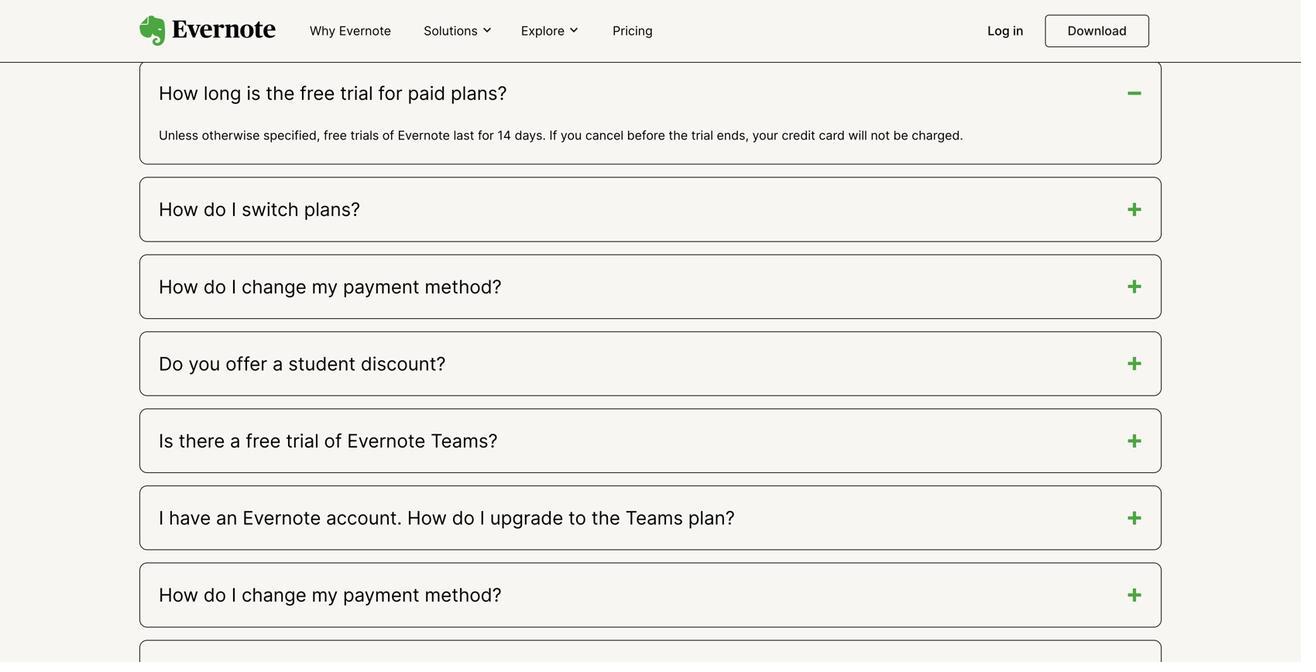 Task type: vqa. For each thing, say whether or not it's contained in the screenshot.
the leftmost Trial
yes



Task type: describe. For each thing, give the bounding box(es) containing it.
download link
[[1045, 15, 1150, 47]]

unless
[[159, 128, 198, 143]]

0 horizontal spatial trial
[[286, 430, 319, 452]]

2 method? from the top
[[425, 584, 502, 607]]

free for trial
[[246, 430, 281, 452]]

0 vertical spatial plans?
[[451, 82, 507, 105]]

0 horizontal spatial plans?
[[304, 198, 360, 221]]

specified,
[[263, 128, 320, 143]]

free for trials
[[324, 128, 347, 143]]

unless otherwise specified, free trials of evernote last for 14 days. if you cancel before the trial ends, your credit card will not be charged.
[[159, 128, 963, 143]]

student
[[288, 352, 356, 375]]

14
[[498, 128, 511, 143]]

0 vertical spatial trial
[[340, 82, 373, 105]]

discount?
[[361, 352, 446, 375]]

1 vertical spatial trial
[[691, 128, 713, 143]]

1 vertical spatial for
[[478, 128, 494, 143]]

your
[[753, 128, 778, 143]]

1 change from the top
[[242, 275, 307, 298]]

account.
[[326, 507, 402, 530]]

1 vertical spatial the
[[669, 128, 688, 143]]

0 vertical spatial the
[[266, 82, 295, 105]]

2 change from the top
[[242, 584, 307, 607]]

evernote logo image
[[139, 16, 276, 46]]

teams?
[[431, 430, 498, 452]]

log
[[988, 23, 1010, 38]]

do you offer a student discount?
[[159, 352, 446, 375]]

is
[[247, 82, 261, 105]]

paid
[[408, 82, 446, 105]]

pricing
[[613, 23, 653, 38]]

will
[[849, 128, 867, 143]]

how do i switch plans?
[[159, 198, 360, 221]]

i have an evernote account. how do i upgrade to the teams plan?
[[159, 507, 735, 530]]

credit
[[782, 128, 816, 143]]

is there a free trial of evernote teams?
[[159, 430, 498, 452]]

0 vertical spatial free
[[300, 82, 335, 105]]

solutions
[[424, 23, 478, 38]]

1 my from the top
[[312, 275, 338, 298]]

0 vertical spatial you
[[561, 128, 582, 143]]

teams
[[626, 507, 683, 530]]

2 payment from the top
[[343, 584, 420, 607]]

1 vertical spatial a
[[230, 430, 241, 452]]

log in link
[[979, 17, 1033, 46]]

cancel
[[585, 128, 624, 143]]

of for trial
[[324, 430, 342, 452]]



Task type: locate. For each thing, give the bounding box(es) containing it.
you
[[561, 128, 582, 143], [188, 352, 220, 375]]

0 vertical spatial method?
[[425, 275, 502, 298]]

1 vertical spatial my
[[312, 584, 338, 607]]

the right the before
[[669, 128, 688, 143]]

if
[[550, 128, 557, 143]]

trial down do you offer a student discount?
[[286, 430, 319, 452]]

plans?
[[451, 82, 507, 105], [304, 198, 360, 221]]

1 vertical spatial free
[[324, 128, 347, 143]]

last
[[454, 128, 474, 143]]

0 vertical spatial payment
[[343, 275, 420, 298]]

2 vertical spatial the
[[592, 507, 620, 530]]

2 my from the top
[[312, 584, 338, 607]]

2 vertical spatial free
[[246, 430, 281, 452]]

1 horizontal spatial of
[[382, 128, 394, 143]]

have
[[169, 507, 211, 530]]

is
[[159, 430, 173, 452]]

2 vertical spatial trial
[[286, 430, 319, 452]]

my
[[312, 275, 338, 298], [312, 584, 338, 607]]

for
[[378, 82, 403, 105], [478, 128, 494, 143]]

days.
[[515, 128, 546, 143]]

an
[[216, 507, 237, 530]]

change
[[242, 275, 307, 298], [242, 584, 307, 607]]

the right the 'is'
[[266, 82, 295, 105]]

1 horizontal spatial trial
[[340, 82, 373, 105]]

why evernote
[[310, 23, 391, 38]]

0 vertical spatial change
[[242, 275, 307, 298]]

0 vertical spatial a
[[273, 352, 283, 375]]

0 horizontal spatial you
[[188, 352, 220, 375]]

1 vertical spatial how do i change my payment method?
[[159, 584, 502, 607]]

1 horizontal spatial the
[[592, 507, 620, 530]]

trial up trials
[[340, 82, 373, 105]]

do
[[159, 352, 183, 375]]

how long is the free trial for paid plans?
[[159, 82, 507, 105]]

0 vertical spatial my
[[312, 275, 338, 298]]

evernote
[[339, 23, 391, 38], [398, 128, 450, 143], [347, 430, 426, 452], [243, 507, 321, 530]]

trial left ends, at the right of page
[[691, 128, 713, 143]]

trials
[[351, 128, 379, 143]]

plans? up last
[[451, 82, 507, 105]]

for left paid
[[378, 82, 403, 105]]

in
[[1013, 23, 1024, 38]]

solutions button
[[419, 22, 498, 40]]

free right there
[[246, 430, 281, 452]]

of
[[382, 128, 394, 143], [324, 430, 342, 452]]

1 how do i change my payment method? from the top
[[159, 275, 502, 298]]

before
[[627, 128, 665, 143]]

i
[[231, 198, 236, 221], [231, 275, 236, 298], [159, 507, 164, 530], [480, 507, 485, 530], [231, 584, 236, 607]]

1 vertical spatial plans?
[[304, 198, 360, 221]]

plans? right 'switch'
[[304, 198, 360, 221]]

pricing link
[[604, 17, 662, 46]]

how do i change my payment method?
[[159, 275, 502, 298], [159, 584, 502, 607]]

0 vertical spatial for
[[378, 82, 403, 105]]

free left trials
[[324, 128, 347, 143]]

of for trials
[[382, 128, 394, 143]]

1 vertical spatial method?
[[425, 584, 502, 607]]

switch
[[242, 198, 299, 221]]

a
[[273, 352, 283, 375], [230, 430, 241, 452]]

otherwise
[[202, 128, 260, 143]]

1 vertical spatial you
[[188, 352, 220, 375]]

long
[[204, 82, 241, 105]]

do
[[204, 198, 226, 221], [204, 275, 226, 298], [452, 507, 475, 530], [204, 584, 226, 607]]

how
[[159, 82, 198, 105], [159, 198, 198, 221], [159, 275, 198, 298], [407, 507, 447, 530], [159, 584, 198, 607]]

2 horizontal spatial trial
[[691, 128, 713, 143]]

the right the to
[[592, 507, 620, 530]]

upgrade
[[490, 507, 563, 530]]

2 how do i change my payment method? from the top
[[159, 584, 502, 607]]

explore button
[[517, 22, 585, 40]]

free
[[300, 82, 335, 105], [324, 128, 347, 143], [246, 430, 281, 452]]

0 horizontal spatial the
[[266, 82, 295, 105]]

1 method? from the top
[[425, 275, 502, 298]]

trial
[[340, 82, 373, 105], [691, 128, 713, 143], [286, 430, 319, 452]]

1 vertical spatial change
[[242, 584, 307, 607]]

download
[[1068, 23, 1127, 38]]

0 horizontal spatial for
[[378, 82, 403, 105]]

the
[[266, 82, 295, 105], [669, 128, 688, 143], [592, 507, 620, 530]]

offer
[[226, 352, 267, 375]]

1 horizontal spatial you
[[561, 128, 582, 143]]

be
[[894, 128, 908, 143]]

1 payment from the top
[[343, 275, 420, 298]]

a right offer
[[273, 352, 283, 375]]

1 horizontal spatial for
[[478, 128, 494, 143]]

a right there
[[230, 430, 241, 452]]

you right the if
[[561, 128, 582, 143]]

2 horizontal spatial the
[[669, 128, 688, 143]]

0 horizontal spatial of
[[324, 430, 342, 452]]

0 horizontal spatial a
[[230, 430, 241, 452]]

1 vertical spatial of
[[324, 430, 342, 452]]

1 vertical spatial payment
[[343, 584, 420, 607]]

why evernote link
[[301, 17, 401, 46]]

you right do in the bottom of the page
[[188, 352, 220, 375]]

method?
[[425, 275, 502, 298], [425, 584, 502, 607]]

0 vertical spatial of
[[382, 128, 394, 143]]

there
[[179, 430, 225, 452]]

plan?
[[688, 507, 735, 530]]

not
[[871, 128, 890, 143]]

why
[[310, 23, 336, 38]]

charged.
[[912, 128, 963, 143]]

payment
[[343, 275, 420, 298], [343, 584, 420, 607]]

log in
[[988, 23, 1024, 38]]

explore
[[521, 23, 565, 38]]

1 horizontal spatial a
[[273, 352, 283, 375]]

1 horizontal spatial plans?
[[451, 82, 507, 105]]

card
[[819, 128, 845, 143]]

free up specified,
[[300, 82, 335, 105]]

to
[[569, 507, 586, 530]]

for left '14'
[[478, 128, 494, 143]]

0 vertical spatial how do i change my payment method?
[[159, 275, 502, 298]]

ends,
[[717, 128, 749, 143]]



